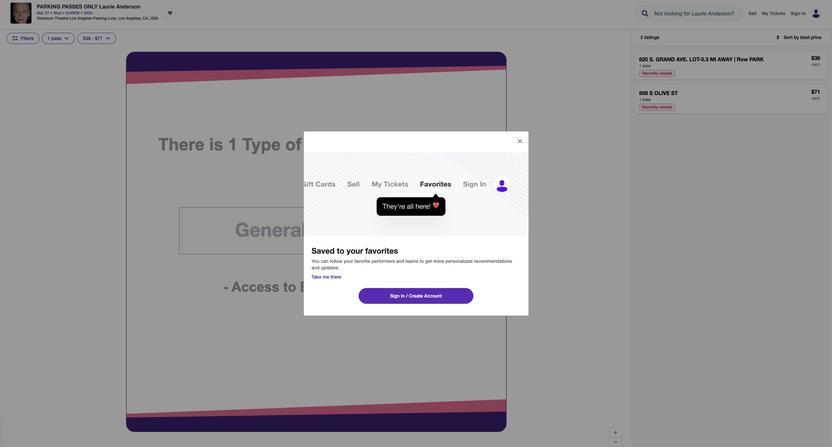 Task type: vqa. For each thing, say whether or not it's contained in the screenshot.
first Today from the bottom of the page
no



Task type: locate. For each thing, give the bounding box(es) containing it.
$36 inside button
[[83, 35, 91, 41]]

pass down 808
[[643, 97, 651, 102]]

account
[[424, 293, 442, 299]]

$36 each
[[812, 55, 821, 67]]

1 down "820" on the top of the page
[[639, 64, 642, 68]]

0 vertical spatial each
[[812, 62, 821, 67]]

grand
[[656, 56, 675, 62]]

$71
[[95, 35, 103, 41], [812, 89, 821, 95]]

2 recently from the top
[[642, 105, 658, 110]]

passes
[[62, 3, 82, 10]]

1 vertical spatial recently
[[642, 105, 658, 110]]

your up favorite in the left of the page
[[347, 246, 363, 256]]

$71 down $36 each
[[812, 89, 821, 95]]

2 los from the left
[[118, 16, 125, 21]]

1 horizontal spatial $71
[[812, 89, 821, 95]]

0 vertical spatial pass
[[51, 35, 61, 41]]

0 vertical spatial in
[[802, 10, 806, 16]]

1 vertical spatial recently viewed
[[642, 105, 672, 110]]

1 vertical spatial sign
[[390, 293, 400, 299]]

sign inside button
[[390, 293, 400, 299]]

more
[[433, 259, 444, 264]]

los right the ,
[[118, 16, 125, 21]]

recently viewed down 808 s olive st 1 pass
[[642, 105, 672, 110]]

1 horizontal spatial in
[[802, 10, 806, 16]]

laurie
[[99, 3, 115, 10]]

1 horizontal spatial sign
[[791, 10, 801, 16]]

pass down "820" on the top of the page
[[643, 64, 651, 68]]

1 down orpheum
[[47, 35, 50, 41]]

0 horizontal spatial los
[[70, 16, 76, 21]]

1 horizontal spatial to
[[420, 259, 424, 264]]

0 horizontal spatial $71
[[95, 35, 103, 41]]

• up theatre
[[63, 10, 65, 15]]

sign right tickets
[[791, 10, 801, 16]]

$36 down price
[[812, 55, 821, 61]]

favorite
[[354, 259, 370, 264]]

teams
[[406, 259, 419, 264]]

$36 for $36 - $71
[[83, 35, 91, 41]]

wed
[[53, 10, 62, 15]]

viewed down grand
[[659, 71, 672, 76]]

in for sign in
[[802, 10, 806, 16]]

filters button
[[7, 33, 39, 44]]

2 • from the left
[[63, 10, 65, 15]]

park
[[750, 56, 764, 62]]

$36
[[83, 35, 91, 41], [812, 55, 821, 61]]

ave.
[[677, 56, 688, 62]]

1 viewed from the top
[[659, 71, 672, 76]]

st
[[671, 90, 678, 96]]

1 vertical spatial $71
[[812, 89, 821, 95]]

0 horizontal spatial and
[[312, 265, 320, 271]]

sign for sign in
[[791, 10, 801, 16]]

1 horizontal spatial and
[[396, 259, 404, 264]]

/
[[406, 293, 408, 299]]

in up sort by best price
[[802, 10, 806, 16]]

1 vertical spatial viewed
[[659, 105, 672, 110]]

2
[[641, 34, 643, 40]]

viewed down 808 s olive st 1 pass
[[659, 105, 672, 110]]

• up angeles
[[81, 10, 83, 15]]

2 vertical spatial pass
[[643, 97, 651, 102]]

recently viewed
[[642, 71, 672, 76], [642, 105, 672, 110]]

1 inside button
[[47, 35, 50, 41]]

0 vertical spatial recently viewed
[[642, 71, 672, 76]]

sign in link
[[791, 10, 806, 16]]

my tickets link
[[762, 10, 786, 16]]

saved to your favorites image
[[304, 132, 529, 237]]

2 each from the top
[[812, 96, 821, 101]]

listings
[[645, 34, 660, 40]]

saved
[[312, 246, 335, 256]]

los
[[70, 16, 76, 21], [118, 16, 125, 21]]

0 horizontal spatial •
[[50, 10, 52, 15]]

your
[[347, 246, 363, 256], [344, 259, 353, 264]]

and left "teams"
[[396, 259, 404, 264]]

pass down theatre
[[51, 35, 61, 41]]

0 horizontal spatial sign
[[390, 293, 400, 299]]

1 each from the top
[[812, 62, 821, 67]]

parking
[[37, 3, 60, 10]]

viewed for grand
[[659, 71, 672, 76]]

1 pass button
[[42, 33, 75, 44]]

viewed for olive
[[659, 105, 672, 110]]

$71 right "-" at left
[[95, 35, 103, 41]]

s.
[[650, 56, 654, 62]]

sign for sign in / create account
[[390, 293, 400, 299]]

1 recently viewed from the top
[[642, 71, 672, 76]]

parking passes only laurie anderson link
[[37, 3, 158, 10]]

$36 - $71
[[83, 35, 103, 41]]

los down '8:00pm'
[[70, 16, 76, 21]]

•
[[50, 10, 52, 15], [63, 10, 65, 15], [81, 10, 83, 15]]

1 pass
[[47, 35, 61, 41]]

recently viewed down 's.'
[[642, 71, 672, 76]]

0 vertical spatial $71
[[95, 35, 103, 41]]

performers
[[372, 259, 395, 264]]

in inside button
[[401, 293, 405, 299]]

$71 each
[[812, 89, 821, 101]]

zoom out button image
[[613, 440, 618, 445]]

usa
[[150, 16, 158, 21]]

and down "you"
[[312, 265, 320, 271]]

2 viewed from the top
[[659, 105, 672, 110]]

in left /
[[401, 293, 405, 299]]

0 horizontal spatial in
[[401, 293, 405, 299]]

to up the follow
[[337, 246, 344, 256]]

1 horizontal spatial •
[[63, 10, 65, 15]]

0 vertical spatial sign
[[791, 10, 801, 16]]

$36 for $36 each
[[812, 55, 821, 61]]

1 vertical spatial each
[[812, 96, 821, 101]]

each inside $71 each
[[812, 96, 821, 101]]

pass inside 820 s. grand ave. lot-0.3 mi away | row park 1 pass
[[643, 64, 651, 68]]

0 vertical spatial $36
[[83, 35, 91, 41]]

1 vertical spatial in
[[401, 293, 405, 299]]

• right 27
[[50, 10, 52, 15]]

1 recently from the top
[[642, 71, 658, 76]]

0 vertical spatial 1
[[47, 35, 50, 41]]

0 vertical spatial viewed
[[659, 71, 672, 76]]

price
[[811, 34, 822, 40]]

your right the follow
[[344, 259, 353, 264]]

take me there
[[312, 274, 341, 280]]

can
[[321, 259, 329, 264]]

lots
[[108, 16, 116, 21]]

updates.
[[321, 265, 339, 271]]

0 horizontal spatial to
[[337, 246, 344, 256]]

sort by best price
[[784, 34, 822, 40]]

recently
[[642, 71, 658, 76], [642, 105, 658, 110]]

1
[[47, 35, 50, 41], [639, 64, 642, 68], [639, 97, 642, 102]]

pass inside "1 pass" button
[[51, 35, 61, 41]]

recently down 's.'
[[642, 71, 658, 76]]

pass inside 808 s olive st 1 pass
[[643, 97, 651, 102]]

0 vertical spatial to
[[337, 246, 344, 256]]

1 horizontal spatial los
[[118, 16, 125, 21]]

orpheum
[[37, 16, 54, 21]]

1 vertical spatial 1
[[639, 64, 642, 68]]

mar
[[37, 10, 44, 15]]

1 vertical spatial $36
[[812, 55, 821, 61]]

each inside $36 each
[[812, 62, 821, 67]]

1 down 808
[[639, 97, 642, 102]]

|
[[734, 56, 736, 62]]

recently down 808 s olive st 1 pass
[[642, 105, 658, 110]]

sign in / create account button
[[359, 288, 474, 304]]

pass
[[51, 35, 61, 41], [643, 64, 651, 68], [643, 97, 651, 102]]

0 horizontal spatial $36
[[83, 35, 91, 41]]

to
[[337, 246, 344, 256], [420, 259, 424, 264]]

to left the get
[[420, 259, 424, 264]]

create
[[409, 293, 423, 299]]

2 horizontal spatial •
[[81, 10, 83, 15]]

row
[[737, 56, 748, 62]]

recently viewed for grand
[[642, 71, 672, 76]]

each
[[812, 62, 821, 67], [812, 96, 821, 101]]

0 vertical spatial recently
[[642, 71, 658, 76]]

1 horizontal spatial $36
[[812, 55, 821, 61]]

sign
[[791, 10, 801, 16], [390, 293, 400, 299]]

sort
[[784, 34, 793, 40]]

2 vertical spatial 1
[[639, 97, 642, 102]]

sell link
[[749, 10, 757, 16]]

2 recently viewed from the top
[[642, 105, 672, 110]]

0 vertical spatial and
[[396, 259, 404, 264]]

$36 left "-" at left
[[83, 35, 91, 41]]

sign left /
[[390, 293, 400, 299]]

sign in
[[791, 10, 806, 16]]

viewed
[[659, 71, 672, 76], [659, 105, 672, 110]]

orpheum theatre los angeles parking lots link
[[37, 16, 116, 21]]

mi
[[710, 56, 716, 62]]

and
[[396, 259, 404, 264], [312, 265, 320, 271]]

1 vertical spatial pass
[[643, 64, 651, 68]]



Task type: describe. For each thing, give the bounding box(es) containing it.
ca,
[[143, 16, 149, 21]]

parking passes only laurie anderson mar 27 • wed • 8:00pm • 2024 orpheum theatre los angeles parking lots , los angeles, ca, usa
[[37, 3, 158, 21]]

-
[[92, 35, 94, 41]]

tickets
[[770, 10, 786, 16]]

only
[[84, 3, 98, 10]]

theatre
[[55, 16, 69, 21]]

1 los from the left
[[70, 16, 76, 21]]

0.3
[[701, 56, 709, 62]]

$36 - $71 button
[[78, 33, 116, 44]]

s
[[650, 90, 653, 96]]

820 s. grand ave. lot-0.3 mi away | row park 1 pass
[[639, 56, 764, 68]]

1 inside 808 s olive st 1 pass
[[639, 97, 642, 102]]

Not looking for Laurie Anderson? search field
[[649, 5, 742, 21]]

personalized
[[446, 259, 473, 264]]

sell
[[749, 10, 757, 16]]

anderson
[[116, 3, 140, 10]]

angeles
[[77, 16, 92, 21]]

27
[[45, 10, 49, 15]]

away
[[718, 56, 733, 62]]

2024
[[84, 10, 93, 15]]

olive
[[654, 90, 670, 96]]

me
[[323, 274, 329, 280]]

saved to your favorites you can follow your favorite performers and teams to get more personalized recommendations and updates.
[[312, 246, 512, 271]]

$71 inside $36 - $71 button
[[95, 35, 103, 41]]

3 • from the left
[[81, 10, 83, 15]]

saved to your favorites dialog
[[304, 132, 529, 316]]

take me there link
[[312, 274, 341, 281]]

1 inside 820 s. grand ave. lot-0.3 mi away | row park 1 pass
[[639, 64, 642, 68]]

recently for s
[[642, 105, 658, 110]]

lot-
[[690, 56, 701, 62]]

in for sign in / create account
[[401, 293, 405, 299]]

each for $71
[[812, 96, 821, 101]]

close modal image
[[517, 138, 523, 145]]

820
[[639, 56, 648, 62]]

2 listings
[[641, 34, 660, 40]]

1 • from the left
[[50, 10, 52, 15]]

1 vertical spatial and
[[312, 265, 320, 271]]

get
[[425, 259, 432, 264]]

1 vertical spatial to
[[420, 259, 424, 264]]

you
[[312, 259, 320, 264]]

follow
[[330, 259, 343, 264]]

8:00pm
[[66, 10, 80, 15]]

sign in / create account link
[[359, 288, 474, 304]]

angeles,
[[126, 16, 142, 21]]

my
[[762, 10, 769, 16]]

my tickets
[[762, 10, 786, 16]]

808
[[639, 90, 648, 96]]

filters
[[21, 35, 34, 41]]

favorites
[[365, 246, 398, 256]]

recently viewed for olive
[[642, 105, 672, 110]]

parking
[[93, 16, 107, 21]]

by
[[794, 34, 799, 40]]

recently for s.
[[642, 71, 658, 76]]

take
[[312, 274, 322, 280]]

there
[[331, 274, 341, 280]]

0 vertical spatial your
[[347, 246, 363, 256]]

recommendations
[[474, 259, 512, 264]]

each for $36
[[812, 62, 821, 67]]

808 s olive st 1 pass
[[639, 90, 678, 102]]

1 vertical spatial your
[[344, 259, 353, 264]]

sign in / create account
[[390, 293, 442, 299]]

laurie anderson tickets image
[[10, 3, 31, 24]]

,
[[116, 16, 117, 21]]

zoom in button image
[[613, 430, 618, 436]]

best
[[801, 34, 810, 40]]



